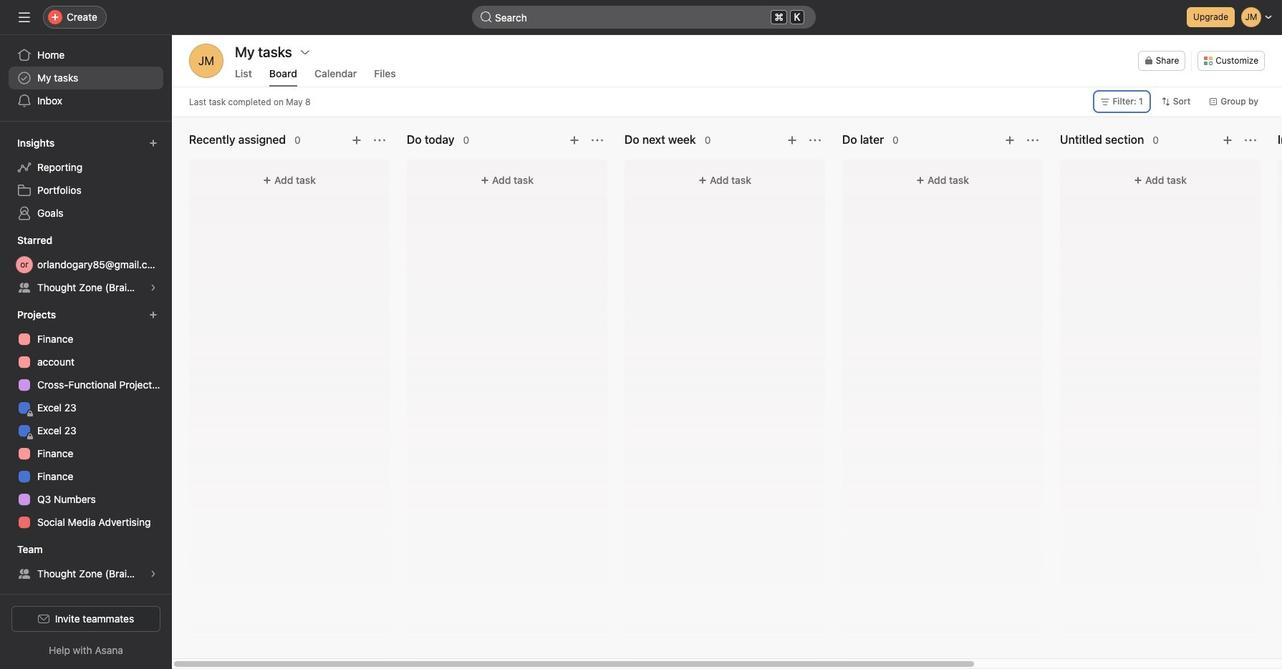 Task type: locate. For each thing, give the bounding box(es) containing it.
1 see details, thought zone (brainstorm space) image from the top
[[149, 284, 158, 292]]

add task image for 2nd more section actions icon from the right
[[1004, 135, 1016, 146]]

3 add task image from the left
[[787, 135, 798, 146]]

see details, thought zone (brainstorm space) image
[[149, 284, 158, 292], [149, 570, 158, 579]]

2 add task image from the left
[[569, 135, 580, 146]]

insights element
[[0, 130, 172, 228]]

add task image
[[1222, 135, 1233, 146]]

new insights image
[[149, 139, 158, 148]]

or image
[[20, 256, 29, 274]]

show options image
[[299, 47, 311, 58]]

projects element
[[0, 302, 172, 537]]

1 add task image from the left
[[351, 135, 362, 146]]

more section actions image
[[809, 135, 821, 146]]

2 see details, thought zone (brainstorm space) image from the top
[[149, 570, 158, 579]]

1 vertical spatial see details, thought zone (brainstorm space) image
[[149, 570, 158, 579]]

more section actions image
[[374, 135, 385, 146], [592, 135, 603, 146], [1027, 135, 1039, 146], [1245, 135, 1256, 146]]

add task image
[[351, 135, 362, 146], [569, 135, 580, 146], [787, 135, 798, 146], [1004, 135, 1016, 146]]

jm image
[[198, 44, 214, 78]]

None field
[[472, 6, 816, 29]]

see details, thought zone (brainstorm space) image inside teams element
[[149, 570, 158, 579]]

Search tasks, projects, and more text field
[[472, 6, 816, 29]]

0 vertical spatial see details, thought zone (brainstorm space) image
[[149, 284, 158, 292]]

add task image for 4th more section actions icon from right
[[351, 135, 362, 146]]

4 add task image from the left
[[1004, 135, 1016, 146]]



Task type: describe. For each thing, give the bounding box(es) containing it.
1 more section actions image from the left
[[374, 135, 385, 146]]

global element
[[0, 35, 172, 121]]

add task image for more section actions image
[[787, 135, 798, 146]]

2 more section actions image from the left
[[592, 135, 603, 146]]

add task image for second more section actions icon from left
[[569, 135, 580, 146]]

new project or portfolio image
[[149, 311, 158, 319]]

4 more section actions image from the left
[[1245, 135, 1256, 146]]

teams element
[[0, 537, 172, 589]]

see details, thought zone (brainstorm space) image inside starred element
[[149, 284, 158, 292]]

isinverse image
[[481, 11, 492, 23]]

starred element
[[0, 228, 172, 302]]

hide sidebar image
[[19, 11, 30, 23]]

3 more section actions image from the left
[[1027, 135, 1039, 146]]



Task type: vqa. For each thing, say whether or not it's contained in the screenshot.
list icon
no



